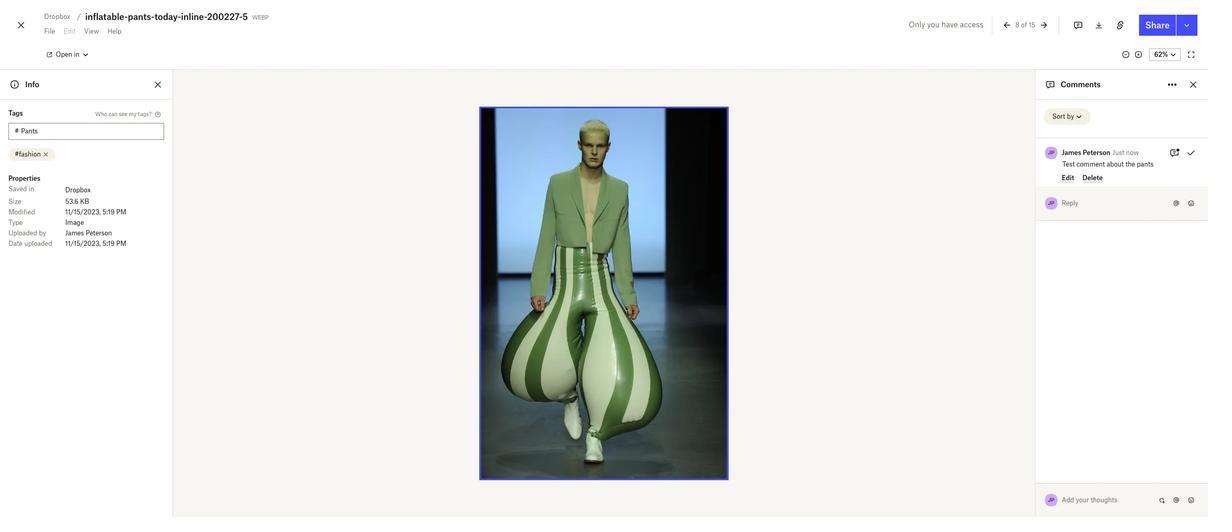 Task type: describe. For each thing, give the bounding box(es) containing it.
who can see my tags?
[[95, 111, 152, 117]]

#
[[15, 127, 19, 135]]

microsoft_pride_21_demisexual.jpg
[[988, 285, 1096, 293]]

kb
[[80, 198, 89, 206]]

microsoft_pride_21_pansexual.jpg uploaded to microsoft_pride
[[988, 440, 1092, 458]]

help
[[107, 27, 122, 35]]

dropbox for dropbox dropdown button
[[44, 13, 70, 21]]

200227-
[[207, 12, 243, 22]]

uploaded for microsoft_pride_21_neutrois.jpg
[[1009, 359, 1033, 365]]

who can see my tags? image
[[154, 111, 162, 119]]

copy
[[1144, 476, 1160, 484]]

file button
[[40, 23, 59, 40]]

microsoft_pride_21_pride_flag.jpg
[[988, 378, 1092, 386]]

5
[[243, 12, 248, 22]]

sort by
[[1053, 113, 1075, 121]]

successful!
[[1030, 490, 1071, 498]]

you
[[927, 20, 940, 29]]

microsoft_pride for microsoft_pride_21_neutrois.jpg
[[1042, 359, 1080, 365]]

comment
[[1077, 161, 1105, 168]]

add your thoughts image
[[1063, 495, 1147, 507]]

date
[[8, 240, 23, 248]]

only you have access
[[909, 20, 984, 29]]

row containing saved in
[[8, 184, 164, 197]]

11/15/2023, for peterson
[[65, 240, 101, 248]]

microsoft_pride link for microsoft_pride_21_bisexual.jpg
[[1042, 326, 1080, 336]]

upload
[[1003, 490, 1028, 498]]

microsoft_pride link for microsoft_pride_21_demisexual.jpg
[[1042, 295, 1080, 305]]

by for uploaded by
[[39, 229, 46, 237]]

image
[[65, 219, 84, 227]]

sort
[[1053, 113, 1066, 121]]

row containing date uploaded
[[8, 239, 164, 249]]

comments
[[1061, 80, 1101, 89]]

open in
[[56, 51, 80, 58]]

modified
[[8, 208, 35, 216]]

help button
[[103, 23, 126, 40]]

today-
[[155, 12, 181, 22]]

the
[[1126, 161, 1136, 168]]

uploaded by
[[8, 229, 46, 237]]

#fashion
[[15, 151, 41, 158]]

type
[[8, 219, 23, 227]]

microsoft_pride_21_intersex.jpg uploaded to microsoft_pride
[[988, 409, 1085, 427]]

about
[[1107, 161, 1124, 168]]

info
[[25, 80, 39, 89]]

microsoft_pride for microsoft_pride_21_pansexual.jpg
[[1042, 452, 1080, 458]]

jp for add your thoughts
[[1048, 497, 1055, 504]]

microsoft_pride link for microsoft_pride_21_pansexual.jpg
[[1042, 451, 1080, 460]]

in for saved in
[[29, 185, 34, 193]]

uploaded for microsoft_pride_21_demisexual.jpg
[[1009, 297, 1033, 303]]

file
[[44, 27, 55, 35]]

microsoft_pride_21_pride_flag.jpg uploaded to microsoft_pride
[[988, 378, 1092, 396]]

reply
[[1062, 199, 1079, 207]]

copy link
[[1144, 476, 1173, 484]]

edit
[[1062, 174, 1075, 182]]

microsoft_pride_21_neutrois.jpg uploaded to microsoft_pride
[[988, 347, 1087, 365]]

access
[[960, 20, 984, 29]]

microsoft_pride_21_demisexual.jpg uploaded to microsoft_pride
[[988, 285, 1096, 303]]

james peterson
[[65, 229, 112, 237]]

/
[[77, 12, 81, 21]]

#fashion button
[[8, 148, 56, 161]]

of
[[1022, 21, 1027, 29]]

to for microsoft_pride_21_pride_flag.jpg
[[1035, 390, 1039, 396]]

microsoft_pride_21_bisexual.jpg
[[988, 316, 1086, 324]]

james for james peterson
[[65, 229, 84, 237]]

link
[[1162, 476, 1173, 484]]

reply image
[[1063, 198, 1162, 209]]

james for james peterson just now
[[1062, 149, 1082, 157]]

row containing uploaded by
[[8, 228, 164, 239]]

delete button
[[1083, 174, 1103, 183]]

successfully
[[1031, 499, 1067, 507]]

15
[[1029, 21, 1036, 29]]

webp
[[252, 12, 269, 21]]

62%
[[1155, 51, 1168, 58]]

table containing saved in
[[8, 184, 164, 249]]

microsoft_pride_21_lesbian.jpg
[[988, 471, 1084, 479]]

just
[[1113, 149, 1125, 157]]

can
[[109, 111, 118, 117]]

uploaded for microsoft_pride_21_bisexual.jpg
[[1009, 328, 1033, 334]]

delete
[[1083, 174, 1103, 182]]

upload successful! alert
[[963, 249, 1195, 518]]

pants-
[[128, 12, 155, 22]]

saved
[[8, 185, 27, 193]]

my
[[129, 111, 137, 117]]

to for microsoft_pride_21_bisexual.jpg
[[1035, 328, 1039, 334]]

pm for kb
[[116, 208, 126, 216]]

by for sort by
[[1067, 113, 1075, 121]]

saved in
[[8, 185, 34, 193]]

test
[[1063, 161, 1075, 168]]

uploaded inside row
[[24, 240, 52, 248]]

62% button
[[1149, 48, 1181, 61]]

test comment about the pants
[[1063, 161, 1154, 168]]

dropbox for dropbox link
[[65, 186, 91, 194]]

now
[[1127, 149, 1139, 157]]

items
[[1012, 499, 1029, 507]]



Task type: vqa. For each thing, say whether or not it's contained in the screenshot.
leftmost files
no



Task type: locate. For each thing, give the bounding box(es) containing it.
53.6
[[65, 198, 78, 206]]

/ inflatable-pants-today-inline-200227-5 webp
[[77, 12, 269, 22]]

jp left the add
[[1048, 497, 1055, 504]]

to down microsoft_pride_21_intersex.jpg
[[1035, 421, 1039, 427]]

Add your thoughts text field
[[1063, 493, 1156, 510]]

1 vertical spatial dropbox
[[65, 186, 91, 194]]

microsoft_pride inside microsoft_pride_21_intersex.jpg uploaded to microsoft_pride
[[1042, 421, 1080, 427]]

microsoft_pride_21_intersex.jpg
[[988, 409, 1085, 417]]

2 row from the top
[[8, 197, 164, 207]]

open
[[56, 51, 72, 58]]

to down microsoft_pride_21_pride_flag.jpg
[[1035, 390, 1039, 396]]

close right sidebar image
[[1187, 78, 1200, 91]]

4 microsoft_pride from the top
[[1042, 390, 1080, 396]]

size
[[8, 198, 21, 206]]

to for microsoft_pride_21_intersex.jpg
[[1035, 421, 1039, 427]]

4 microsoft_pride link from the top
[[1042, 388, 1080, 398]]

1 vertical spatial 5:19
[[103, 240, 115, 248]]

1 horizontal spatial by
[[1067, 113, 1075, 121]]

to inside microsoft_pride_21_demisexual.jpg uploaded to microsoft_pride
[[1035, 297, 1039, 303]]

to inside microsoft_pride_21_pansexual.jpg uploaded to microsoft_pride
[[1035, 452, 1039, 458]]

1 to from the top
[[1035, 297, 1039, 303]]

microsoft_pride down microsoft_pride_21_neutrois.jpg
[[1042, 359, 1080, 365]]

0 vertical spatial dropbox
[[44, 13, 70, 21]]

4 to from the top
[[1035, 390, 1039, 396]]

3 microsoft_pride link from the top
[[1042, 357, 1080, 367]]

see
[[119, 111, 127, 117]]

6 microsoft_pride link from the top
[[1042, 451, 1080, 460]]

row
[[8, 184, 164, 197], [8, 197, 164, 207], [8, 207, 164, 218], [8, 218, 164, 228], [8, 228, 164, 239], [8, 239, 164, 249]]

microsoft_pride link down microsoft_pride_21_pansexual.jpg
[[1042, 451, 1080, 460]]

add
[[1062, 497, 1075, 505]]

uploaded down type
[[8, 229, 37, 237]]

uploaded down microsoft_pride_21_neutrois.jpg
[[1009, 359, 1033, 365]]

edit button
[[1062, 174, 1075, 183]]

row down the image
[[8, 228, 164, 239]]

microsoft_pride inside microsoft_pride_21_pride_flag.jpg uploaded to microsoft_pride
[[1042, 390, 1080, 396]]

close left sidebar image
[[152, 78, 164, 91]]

1 horizontal spatial uploaded
[[1069, 499, 1097, 507]]

2 microsoft_pride from the top
[[1042, 328, 1080, 334]]

microsoft_pride link down microsoft_pride_21_neutrois.jpg
[[1042, 357, 1080, 367]]

0 vertical spatial james
[[1062, 149, 1082, 157]]

Add a tag text field
[[21, 126, 158, 137]]

microsoft_pride down microsoft_pride_21_bisexual.jpg at right
[[1042, 328, 1080, 334]]

2 vertical spatial jp
[[1048, 497, 1055, 504]]

uploaded inside microsoft_pride_21_bisexual.jpg uploaded to microsoft_pride
[[1009, 328, 1033, 334]]

row down james peterson
[[8, 239, 164, 249]]

microsoft_pride link for microsoft_pride_21_pride_flag.jpg
[[1042, 388, 1080, 398]]

to inside microsoft_pride_21_pride_flag.jpg uploaded to microsoft_pride
[[1035, 390, 1039, 396]]

5:19 for james peterson
[[103, 240, 115, 248]]

0 horizontal spatial in
[[29, 185, 34, 193]]

microsoft_pride for microsoft_pride_21_pride_flag.jpg
[[1042, 390, 1080, 396]]

0 vertical spatial jp
[[1048, 149, 1055, 156]]

1 horizontal spatial in
[[74, 51, 80, 58]]

jp down sort
[[1048, 149, 1055, 156]]

uploaded for microsoft_pride_21_pride_flag.jpg
[[1009, 390, 1033, 396]]

to down microsoft_pride_21_bisexual.jpg at right
[[1035, 328, 1039, 334]]

uploaded inside microsoft_pride_21_pansexual.jpg uploaded to microsoft_pride
[[1009, 452, 1033, 458]]

11/15/2023, 5:19 pm down james peterson
[[65, 240, 126, 248]]

jp left 'reply'
[[1048, 200, 1055, 207]]

james inside row
[[65, 229, 84, 237]]

view
[[84, 27, 99, 35]]

6 row from the top
[[8, 239, 164, 249]]

1 vertical spatial peterson
[[86, 229, 112, 237]]

0 vertical spatial peterson
[[1083, 149, 1111, 157]]

by right sort
[[1067, 113, 1075, 121]]

share
[[1146, 20, 1170, 31]]

0 horizontal spatial peterson
[[86, 229, 112, 237]]

peterson for james peterson just now
[[1083, 149, 1111, 157]]

1 pm from the top
[[116, 208, 126, 216]]

1 vertical spatial pm
[[116, 240, 126, 248]]

6 to from the top
[[1035, 452, 1039, 458]]

1 5:19 from the top
[[103, 208, 115, 216]]

Reply text field
[[1063, 195, 1171, 212]]

2 pm from the top
[[116, 240, 126, 248]]

1 vertical spatial by
[[39, 229, 46, 237]]

microsoft_pride down microsoft_pride_21_pride_flag.jpg
[[1042, 390, 1080, 396]]

date uploaded
[[8, 240, 52, 248]]

in inside dropdown button
[[74, 51, 80, 58]]

in inside row
[[29, 185, 34, 193]]

only
[[909, 20, 925, 29]]

row down kb
[[8, 207, 164, 218]]

james peterson just now
[[1062, 149, 1139, 157]]

1 horizontal spatial james
[[1062, 149, 1082, 157]]

row containing modified
[[8, 207, 164, 218]]

0 vertical spatial 5:19
[[103, 208, 115, 216]]

microsoft_pride link down microsoft_pride_21_bisexual.jpg at right
[[1042, 326, 1080, 336]]

5 microsoft_pride from the top
[[1042, 421, 1080, 427]]

2 5:19 from the top
[[103, 240, 115, 248]]

uploaded inside microsoft_pride_21_pride_flag.jpg uploaded to microsoft_pride
[[1009, 390, 1033, 396]]

in
[[74, 51, 80, 58], [29, 185, 34, 193]]

uploaded down microsoft_pride_21_intersex.jpg
[[1009, 421, 1033, 427]]

close image
[[15, 17, 27, 34]]

peterson up 'comment' on the top right of page
[[1083, 149, 1111, 157]]

1 vertical spatial jp
[[1048, 200, 1055, 207]]

row down dropbox link
[[8, 197, 164, 207]]

1 vertical spatial james
[[65, 229, 84, 237]]

3 row from the top
[[8, 207, 164, 218]]

peterson inside row
[[86, 229, 112, 237]]

1 row from the top
[[8, 184, 164, 197]]

2 to from the top
[[1035, 328, 1039, 334]]

dropbox
[[44, 13, 70, 21], [65, 186, 91, 194]]

2 11/15/2023, from the top
[[65, 240, 101, 248]]

to inside microsoft_pride_21_intersex.jpg uploaded to microsoft_pride
[[1035, 421, 1039, 427]]

james down the image
[[65, 229, 84, 237]]

53.6 kb
[[65, 198, 89, 206]]

microsoft_pride down microsoft_pride_21_pansexual.jpg
[[1042, 452, 1080, 458]]

to for microsoft_pride_21_neutrois.jpg
[[1035, 359, 1039, 365]]

3 microsoft_pride from the top
[[1042, 359, 1080, 365]]

peterson for james peterson
[[86, 229, 112, 237]]

11/15/2023, 5:19 pm
[[65, 208, 126, 216], [65, 240, 126, 248]]

pm
[[116, 208, 126, 216], [116, 240, 126, 248]]

5 microsoft_pride link from the top
[[1042, 420, 1080, 429]]

sort by button
[[1044, 108, 1091, 125]]

uploaded inside microsoft_pride_21_intersex.jpg uploaded to microsoft_pride
[[1009, 421, 1033, 427]]

microsoft_pride link down microsoft_pride_21_intersex.jpg
[[1042, 420, 1080, 429]]

dropbox button
[[40, 11, 75, 23]]

microsoft_pride inside microsoft_pride_21_demisexual.jpg uploaded to microsoft_pride
[[1042, 297, 1080, 303]]

dropbox up '53.6 kb' on the left
[[65, 186, 91, 194]]

1 microsoft_pride link from the top
[[1042, 295, 1080, 305]]

uploaded down microsoft_pride_21_pansexual.jpg
[[1009, 452, 1033, 458]]

0 horizontal spatial james
[[65, 229, 84, 237]]

microsoft_pride inside the 'microsoft_pride_21_neutrois.jpg uploaded to microsoft_pride'
[[1042, 359, 1080, 365]]

0 vertical spatial 11/15/2023, 5:19 pm
[[65, 208, 126, 216]]

row containing type
[[8, 218, 164, 228]]

microsoft_pride inside microsoft_pride_21_pansexual.jpg uploaded to microsoft_pride
[[1042, 452, 1080, 458]]

peterson
[[1083, 149, 1111, 157], [86, 229, 112, 237]]

uploaded down microsoft_pride_21_bisexual.jpg at right
[[1009, 328, 1033, 334]]

1 horizontal spatial peterson
[[1083, 149, 1111, 157]]

microsoft_pride for microsoft_pride_21_demisexual.jpg
[[1042, 297, 1080, 303]]

uploaded inside upload successful! all items successfully uploaded
[[1069, 499, 1097, 507]]

1 vertical spatial uploaded
[[1069, 499, 1097, 507]]

0 vertical spatial pm
[[116, 208, 126, 216]]

uploaded
[[8, 229, 37, 237], [1009, 297, 1033, 303], [1009, 328, 1033, 334], [1009, 359, 1033, 365], [1009, 390, 1033, 396], [1009, 421, 1033, 427], [1009, 452, 1033, 458]]

uploaded inside microsoft_pride_21_demisexual.jpg uploaded to microsoft_pride
[[1009, 297, 1033, 303]]

11/15/2023, 5:19 pm down kb
[[65, 208, 126, 216]]

uploaded inside the 'microsoft_pride_21_neutrois.jpg uploaded to microsoft_pride'
[[1009, 359, 1033, 365]]

uploaded down microsoft_pride_21_demisexual.jpg
[[1009, 297, 1033, 303]]

1 11/15/2023, 5:19 pm from the top
[[65, 208, 126, 216]]

5 row from the top
[[8, 228, 164, 239]]

tags?
[[138, 111, 152, 117]]

2 microsoft_pride link from the top
[[1042, 326, 1080, 336]]

microsoft_pride link down microsoft_pride_21_pride_flag.jpg
[[1042, 388, 1080, 398]]

1 11/15/2023, from the top
[[65, 208, 101, 216]]

table
[[8, 184, 164, 249]]

2 jp from the top
[[1048, 200, 1055, 207]]

inflatable-
[[85, 12, 128, 22]]

dropbox link
[[65, 185, 91, 196]]

microsoft_pride down microsoft_pride_21_intersex.jpg
[[1042, 421, 1080, 427]]

peterson down kb
[[86, 229, 112, 237]]

upload successful! all items successfully uploaded
[[1003, 490, 1097, 507]]

microsoft_pride for microsoft_pride_21_bisexual.jpg
[[1042, 328, 1080, 334]]

8 of 15
[[1016, 21, 1036, 29]]

open in button
[[40, 46, 94, 63]]

5:19 up james peterson
[[103, 208, 115, 216]]

row up james peterson
[[8, 218, 164, 228]]

5:19
[[103, 208, 115, 216], [103, 240, 115, 248]]

pants
[[1137, 161, 1154, 168]]

by up date uploaded
[[39, 229, 46, 237]]

11/15/2023,
[[65, 208, 101, 216], [65, 240, 101, 248]]

microsoft_pride inside microsoft_pride_21_bisexual.jpg uploaded to microsoft_pride
[[1042, 328, 1080, 334]]

3 to from the top
[[1035, 359, 1039, 365]]

copy link button
[[1139, 474, 1178, 487]]

microsoft_pride link for microsoft_pride_21_neutrois.jpg
[[1042, 357, 1080, 367]]

all
[[1003, 499, 1011, 507]]

1 jp from the top
[[1048, 149, 1055, 156]]

11/15/2023, 5:19 pm for kb
[[65, 208, 126, 216]]

tags
[[8, 109, 23, 117]]

11/15/2023, 5:19 pm for peterson
[[65, 240, 126, 248]]

5:19 for 53.6 kb
[[103, 208, 115, 216]]

uploaded for microsoft_pride_21_intersex.jpg
[[1009, 421, 1033, 427]]

james up test
[[1062, 149, 1082, 157]]

dropbox inside dropdown button
[[44, 13, 70, 21]]

in right open
[[74, 51, 80, 58]]

11/15/2023, for kb
[[65, 208, 101, 216]]

microsoft_pride_21_pansexual.jpg
[[988, 440, 1092, 448]]

3 jp from the top
[[1048, 497, 1055, 504]]

microsoft_pride down microsoft_pride_21_demisexual.jpg
[[1042, 297, 1080, 303]]

to for microsoft_pride_21_pansexual.jpg
[[1035, 452, 1039, 458]]

jp for reply
[[1048, 200, 1055, 207]]

microsoft_pride link down microsoft_pride_21_demisexual.jpg
[[1042, 295, 1080, 305]]

to down microsoft_pride_21_neutrois.jpg
[[1035, 359, 1039, 365]]

pm for peterson
[[116, 240, 126, 248]]

0 vertical spatial uploaded
[[24, 240, 52, 248]]

who
[[95, 111, 107, 117]]

by inside 'dropdown button'
[[1067, 113, 1075, 121]]

uploaded inside row
[[8, 229, 37, 237]]

uploaded down microsoft_pride_21_pride_flag.jpg
[[1009, 390, 1033, 396]]

to inside microsoft_pride_21_bisexual.jpg uploaded to microsoft_pride
[[1035, 328, 1039, 334]]

1 vertical spatial 11/15/2023,
[[65, 240, 101, 248]]

dropbox inside row
[[65, 186, 91, 194]]

0 vertical spatial by
[[1067, 113, 1075, 121]]

share button
[[1139, 15, 1176, 36]]

have
[[942, 20, 958, 29]]

uploaded for microsoft_pride_21_pansexual.jpg
[[1009, 452, 1033, 458]]

0 horizontal spatial by
[[39, 229, 46, 237]]

view button
[[80, 23, 103, 40]]

0 vertical spatial in
[[74, 51, 80, 58]]

in for open in
[[74, 51, 80, 58]]

your
[[1076, 497, 1089, 505]]

uploaded
[[24, 240, 52, 248], [1069, 499, 1097, 507]]

11/15/2023, down james peterson
[[65, 240, 101, 248]]

1 vertical spatial 11/15/2023, 5:19 pm
[[65, 240, 126, 248]]

to for microsoft_pride_21_demisexual.jpg
[[1035, 297, 1039, 303]]

jp
[[1048, 149, 1055, 156], [1048, 200, 1055, 207], [1048, 497, 1055, 504]]

to down microsoft_pride_21_pansexual.jpg
[[1035, 452, 1039, 458]]

microsoft_pride_21_neutrois.jpg
[[988, 347, 1087, 355]]

dropbox up file
[[44, 13, 70, 21]]

to inside the 'microsoft_pride_21_neutrois.jpg uploaded to microsoft_pride'
[[1035, 359, 1039, 365]]

inline-
[[181, 12, 207, 22]]

0 vertical spatial 11/15/2023,
[[65, 208, 101, 216]]

6 microsoft_pride from the top
[[1042, 452, 1080, 458]]

to
[[1035, 297, 1039, 303], [1035, 328, 1039, 334], [1035, 359, 1039, 365], [1035, 390, 1039, 396], [1035, 421, 1039, 427], [1035, 452, 1039, 458]]

row up kb
[[8, 184, 164, 197]]

2 11/15/2023, 5:19 pm from the top
[[65, 240, 126, 248]]

row containing size
[[8, 197, 164, 207]]

microsoft_pride link for microsoft_pride_21_intersex.jpg
[[1042, 420, 1080, 429]]

thoughts
[[1091, 497, 1118, 505]]

1 vertical spatial in
[[29, 185, 34, 193]]

8
[[1016, 21, 1020, 29]]

4 row from the top
[[8, 218, 164, 228]]

properties
[[8, 175, 40, 183]]

microsoft_pride_21_bisexual.jpg uploaded to microsoft_pride
[[988, 316, 1086, 334]]

to down microsoft_pride_21_demisexual.jpg
[[1035, 297, 1039, 303]]

11/15/2023, down kb
[[65, 208, 101, 216]]

5:19 down james peterson
[[103, 240, 115, 248]]

microsoft_pride link
[[1042, 295, 1080, 305], [1042, 326, 1080, 336], [1042, 357, 1080, 367], [1042, 388, 1080, 398], [1042, 420, 1080, 429], [1042, 451, 1080, 460]]

5 to from the top
[[1035, 421, 1039, 427]]

add your thoughts
[[1062, 497, 1118, 505]]

0 horizontal spatial uploaded
[[24, 240, 52, 248]]

in down properties
[[29, 185, 34, 193]]

microsoft_pride for microsoft_pride_21_intersex.jpg
[[1042, 421, 1080, 427]]

1 microsoft_pride from the top
[[1042, 297, 1080, 303]]



